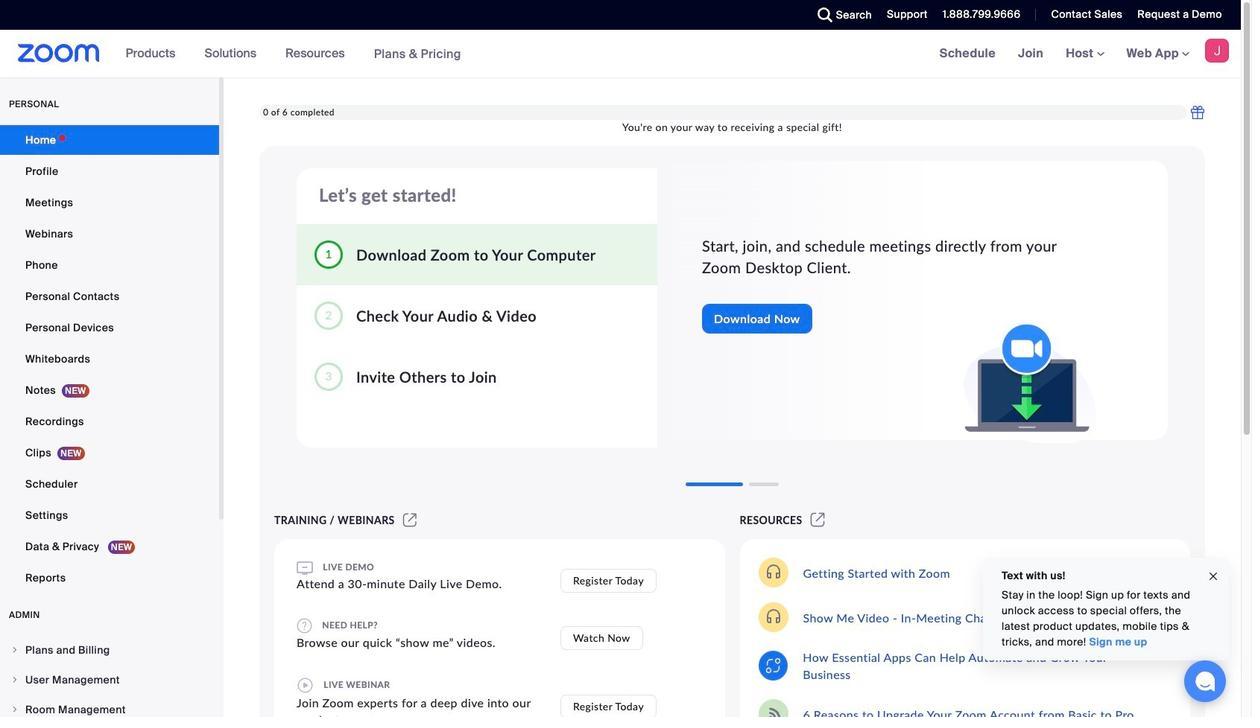 Task type: locate. For each thing, give the bounding box(es) containing it.
right image
[[10, 676, 19, 685], [10, 706, 19, 715]]

menu item
[[0, 637, 219, 665], [0, 666, 219, 695], [0, 696, 219, 718]]

0 vertical spatial menu item
[[0, 637, 219, 665]]

0 vertical spatial right image
[[10, 676, 19, 685]]

1 vertical spatial right image
[[10, 706, 19, 715]]

right image for 2nd menu item from the bottom
[[10, 676, 19, 685]]

2 vertical spatial menu item
[[0, 696, 219, 718]]

close image
[[1207, 568, 1219, 585]]

window new image
[[808, 514, 827, 527]]

banner
[[0, 30, 1241, 78]]

1 menu item from the top
[[0, 637, 219, 665]]

1 vertical spatial menu item
[[0, 666, 219, 695]]

profile picture image
[[1205, 39, 1229, 63]]

1 right image from the top
[[10, 676, 19, 685]]

window new image
[[401, 514, 419, 527]]

right image for first menu item from the bottom of the admin menu menu
[[10, 706, 19, 715]]

meetings navigation
[[928, 30, 1241, 78]]

2 right image from the top
[[10, 706, 19, 715]]

personal menu menu
[[0, 125, 219, 595]]



Task type: vqa. For each thing, say whether or not it's contained in the screenshot.
meetings NAVIGATION
yes



Task type: describe. For each thing, give the bounding box(es) containing it.
zoom logo image
[[18, 44, 100, 63]]

3 menu item from the top
[[0, 696, 219, 718]]

admin menu menu
[[0, 637, 219, 718]]

product information navigation
[[114, 30, 472, 78]]

open chat image
[[1195, 672, 1216, 692]]

2 menu item from the top
[[0, 666, 219, 695]]

right image
[[10, 646, 19, 655]]



